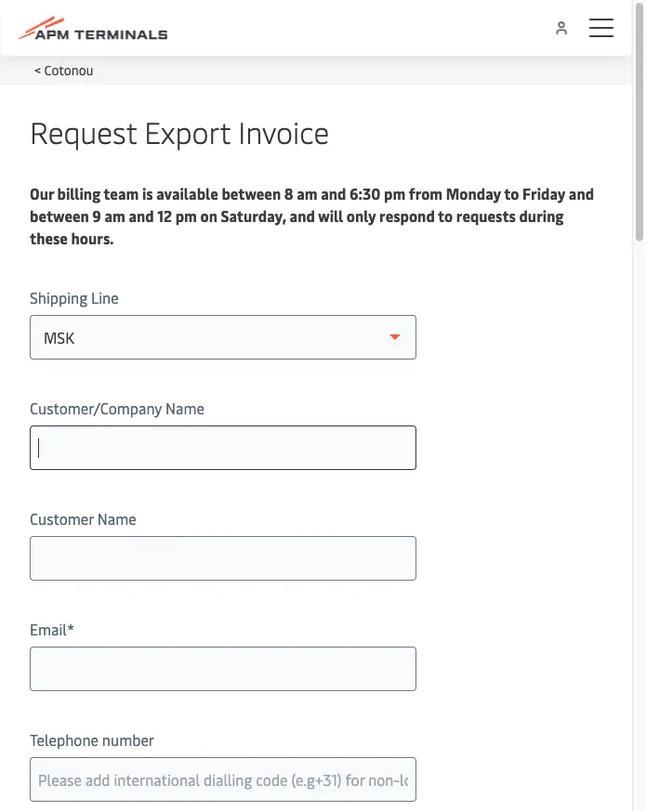 Task type: vqa. For each thing, say whether or not it's contained in the screenshot.
left pm
yes



Task type: locate. For each thing, give the bounding box(es) containing it.
customer name
[[30, 509, 136, 529]]

email
[[30, 619, 67, 639]]

Telephone number telephone field
[[30, 758, 417, 802]]

customer
[[30, 509, 94, 529]]

between
[[222, 183, 281, 203], [30, 205, 89, 225]]

pm up respond
[[384, 183, 406, 203]]

pm right 12
[[175, 205, 197, 225]]

monday
[[446, 183, 501, 203]]

1 vertical spatial to
[[438, 205, 453, 225]]

customer/company name
[[30, 398, 204, 418]]

am
[[297, 183, 318, 203], [105, 205, 125, 225]]

cotonou link
[[44, 60, 94, 78]]

0 horizontal spatial name
[[97, 509, 136, 529]]

and right 'friday'
[[569, 183, 594, 203]]

between up "saturday,"
[[222, 183, 281, 203]]

am right 8
[[297, 183, 318, 203]]

to down from
[[438, 205, 453, 225]]

0 vertical spatial to
[[504, 183, 519, 203]]

name
[[166, 398, 204, 418], [97, 509, 136, 529]]

<
[[34, 60, 41, 78]]

0 horizontal spatial to
[[438, 205, 453, 225]]

friday
[[523, 183, 566, 203]]

to
[[504, 183, 519, 203], [438, 205, 453, 225]]

0 horizontal spatial am
[[105, 205, 125, 225]]

name right customer
[[97, 509, 136, 529]]

request
[[30, 111, 137, 151]]

1 vertical spatial name
[[97, 509, 136, 529]]

between up these
[[30, 205, 89, 225]]

telephone
[[30, 730, 99, 750]]

0 horizontal spatial between
[[30, 205, 89, 225]]

12
[[157, 205, 172, 225]]

respond
[[379, 205, 435, 225]]

these
[[30, 228, 68, 248]]

6:30
[[350, 183, 381, 203]]

0 vertical spatial am
[[297, 183, 318, 203]]

1 horizontal spatial name
[[166, 398, 204, 418]]

available
[[156, 183, 218, 203]]

customer/company
[[30, 398, 162, 418]]

Email email field
[[30, 647, 417, 692]]

0 vertical spatial name
[[166, 398, 204, 418]]

Customer Name text field
[[30, 536, 417, 581]]

1 horizontal spatial to
[[504, 183, 519, 203]]

invoice
[[238, 111, 329, 151]]

1 horizontal spatial am
[[297, 183, 318, 203]]

requests
[[456, 205, 516, 225]]

name up the customer/company name text field
[[166, 398, 204, 418]]

name for customer name
[[97, 509, 136, 529]]

cotonou
[[44, 60, 94, 78]]

1 horizontal spatial between
[[222, 183, 281, 203]]

line
[[91, 287, 119, 307]]

to left 'friday'
[[504, 183, 519, 203]]

hours.
[[71, 228, 114, 248]]

and
[[321, 183, 346, 203], [569, 183, 594, 203], [129, 205, 154, 225], [290, 205, 315, 225]]

am right 9
[[105, 205, 125, 225]]

pm
[[384, 183, 406, 203], [175, 205, 197, 225]]

1 vertical spatial pm
[[175, 205, 197, 225]]

is
[[142, 183, 153, 203]]

0 vertical spatial pm
[[384, 183, 406, 203]]



Task type: describe. For each thing, give the bounding box(es) containing it.
0 vertical spatial between
[[222, 183, 281, 203]]

0 horizontal spatial pm
[[175, 205, 197, 225]]

request export invoice
[[30, 111, 329, 151]]

< cotonou
[[34, 60, 94, 78]]

and up will on the top of page
[[321, 183, 346, 203]]

shipping
[[30, 287, 87, 307]]

and down is
[[129, 205, 154, 225]]

our billing team is available between 8 am and 6:30 pm from monday to friday and between 9 am and 12 pm on saturday, and will only respond to requests during these hours.
[[30, 183, 594, 248]]

and down 8
[[290, 205, 315, 225]]

only
[[347, 205, 376, 225]]

telephone number
[[30, 730, 154, 750]]

1 horizontal spatial pm
[[384, 183, 406, 203]]

9
[[92, 205, 101, 225]]

on
[[200, 205, 218, 225]]

saturday,
[[221, 205, 286, 225]]

Customer/Company Name text field
[[30, 426, 417, 470]]

billing
[[57, 183, 100, 203]]

number
[[102, 730, 154, 750]]

team
[[104, 183, 139, 203]]

1 vertical spatial between
[[30, 205, 89, 225]]

export
[[144, 111, 231, 151]]

name for customer/company name
[[166, 398, 204, 418]]

from
[[409, 183, 443, 203]]

shipping line
[[30, 287, 119, 307]]

will
[[318, 205, 343, 225]]

during
[[519, 205, 564, 225]]

our
[[30, 183, 54, 203]]

1 vertical spatial am
[[105, 205, 125, 225]]

8
[[284, 183, 293, 203]]



